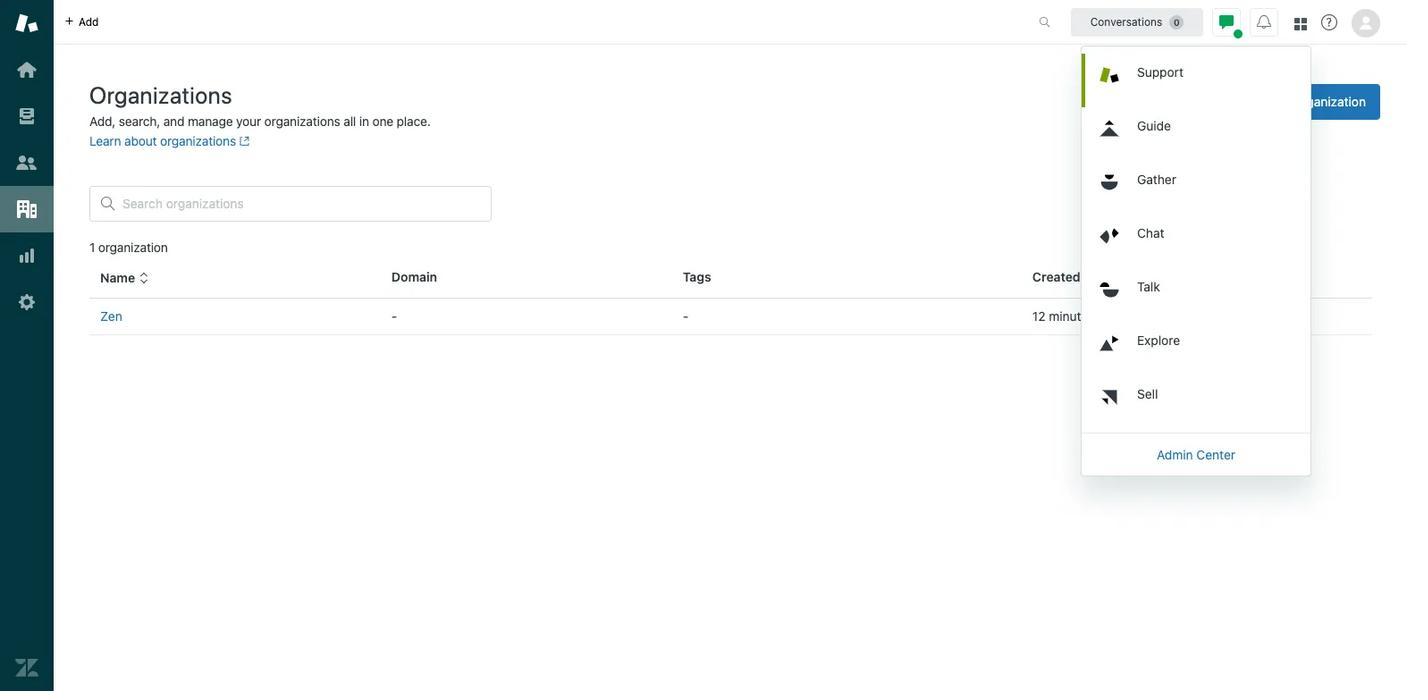 Task type: vqa. For each thing, say whether or not it's contained in the screenshot.
arrow down icon inside ENGLISH (UNITED STATES) button
no



Task type: locate. For each thing, give the bounding box(es) containing it.
organization for add organization
[[1295, 94, 1366, 109]]

gather link
[[1085, 160, 1311, 214]]

organizations image
[[15, 198, 38, 221]]

admin center
[[1157, 447, 1236, 462]]

1 horizontal spatial organization
[[1295, 94, 1366, 109]]

learn about organizations
[[89, 133, 236, 148]]

created at
[[1033, 269, 1096, 284]]

0 horizontal spatial -
[[392, 308, 397, 324]]

and
[[163, 114, 185, 129]]

0 horizontal spatial organizations
[[160, 133, 236, 148]]

manage
[[188, 114, 233, 129]]

0 vertical spatial organization
[[1295, 94, 1366, 109]]

views image
[[15, 105, 38, 128]]

organizations left "all"
[[264, 114, 340, 129]]

place.
[[397, 114, 431, 129]]

chat link
[[1085, 214, 1311, 268]]

organization inside button
[[1295, 94, 1366, 109]]

your
[[236, 114, 261, 129]]

chat
[[1137, 225, 1165, 240]]

zen link
[[100, 308, 122, 324]]

add organization button
[[1254, 84, 1381, 120]]

get started image
[[15, 58, 38, 81]]

explore link
[[1085, 321, 1311, 375]]

organization
[[1295, 94, 1366, 109], [98, 240, 168, 255]]

guide
[[1137, 118, 1171, 133]]

- down tags
[[683, 308, 689, 324]]

2 - from the left
[[683, 308, 689, 324]]

sell link
[[1085, 375, 1311, 429]]

search,
[[119, 114, 160, 129]]

conversations button
[[1071, 8, 1203, 36]]

0 vertical spatial organizations
[[264, 114, 340, 129]]

one
[[372, 114, 393, 129]]

add
[[79, 15, 99, 28]]

0 horizontal spatial organization
[[98, 240, 168, 255]]

organization for 1 organization
[[98, 240, 168, 255]]

admin image
[[15, 291, 38, 314]]

organizations down manage
[[160, 133, 236, 148]]

gather
[[1137, 171, 1177, 186]]

1 horizontal spatial organizations
[[264, 114, 340, 129]]

organization right add
[[1295, 94, 1366, 109]]

-
[[392, 308, 397, 324], [683, 308, 689, 324]]

name button
[[100, 270, 149, 286]]

ago
[[1098, 308, 1120, 324]]

1 vertical spatial organization
[[98, 240, 168, 255]]

organizations
[[264, 114, 340, 129], [160, 133, 236, 148]]

support
[[1137, 64, 1184, 79]]

add
[[1268, 94, 1292, 109]]

talk
[[1137, 279, 1160, 294]]

notifications image
[[1257, 15, 1271, 29]]

1 horizontal spatial -
[[683, 308, 689, 324]]

- down domain
[[392, 308, 397, 324]]

customers image
[[15, 151, 38, 174]]

organization up name button
[[98, 240, 168, 255]]

learn about organizations link
[[89, 133, 250, 148]]

admin
[[1157, 447, 1193, 462]]

minutes
[[1049, 308, 1095, 324]]

button displays agent's chat status as online. image
[[1220, 15, 1234, 29]]

main element
[[0, 0, 54, 691]]

all
[[344, 114, 356, 129]]



Task type: describe. For each thing, give the bounding box(es) containing it.
organizations
[[89, 81, 232, 108]]

talk link
[[1085, 268, 1311, 321]]

12
[[1033, 308, 1046, 324]]

learn
[[89, 133, 121, 148]]

Search organizations field
[[122, 196, 480, 212]]

zendesk image
[[15, 656, 38, 680]]

at
[[1084, 269, 1096, 284]]

name
[[100, 270, 135, 285]]

explore
[[1137, 332, 1180, 347]]

get help image
[[1321, 14, 1338, 30]]

12 minutes ago
[[1033, 308, 1120, 324]]

admin center link
[[1082, 437, 1311, 473]]

organizations inside organizations add, search, and manage your organizations all in one place.
[[264, 114, 340, 129]]

1
[[89, 240, 95, 255]]

1 - from the left
[[392, 308, 397, 324]]

guide link
[[1085, 107, 1311, 160]]

zendesk products image
[[1295, 17, 1307, 30]]

organizations add, search, and manage your organizations all in one place.
[[89, 81, 431, 129]]

about
[[124, 133, 157, 148]]

created
[[1033, 269, 1081, 284]]

in
[[359, 114, 369, 129]]

1 organization
[[89, 240, 168, 255]]

domain
[[392, 269, 437, 284]]

zendesk support image
[[15, 12, 38, 35]]

zen
[[100, 308, 122, 324]]

add organization
[[1268, 94, 1366, 109]]

1 vertical spatial organizations
[[160, 133, 236, 148]]

add,
[[89, 114, 116, 129]]

(opens in a new tab) image
[[236, 136, 250, 147]]

support link
[[1085, 53, 1311, 107]]

center
[[1197, 447, 1236, 462]]

conversations
[[1091, 15, 1163, 28]]

add button
[[54, 0, 110, 44]]

sell
[[1137, 386, 1158, 401]]

reporting image
[[15, 244, 38, 267]]

tags
[[683, 269, 711, 284]]



